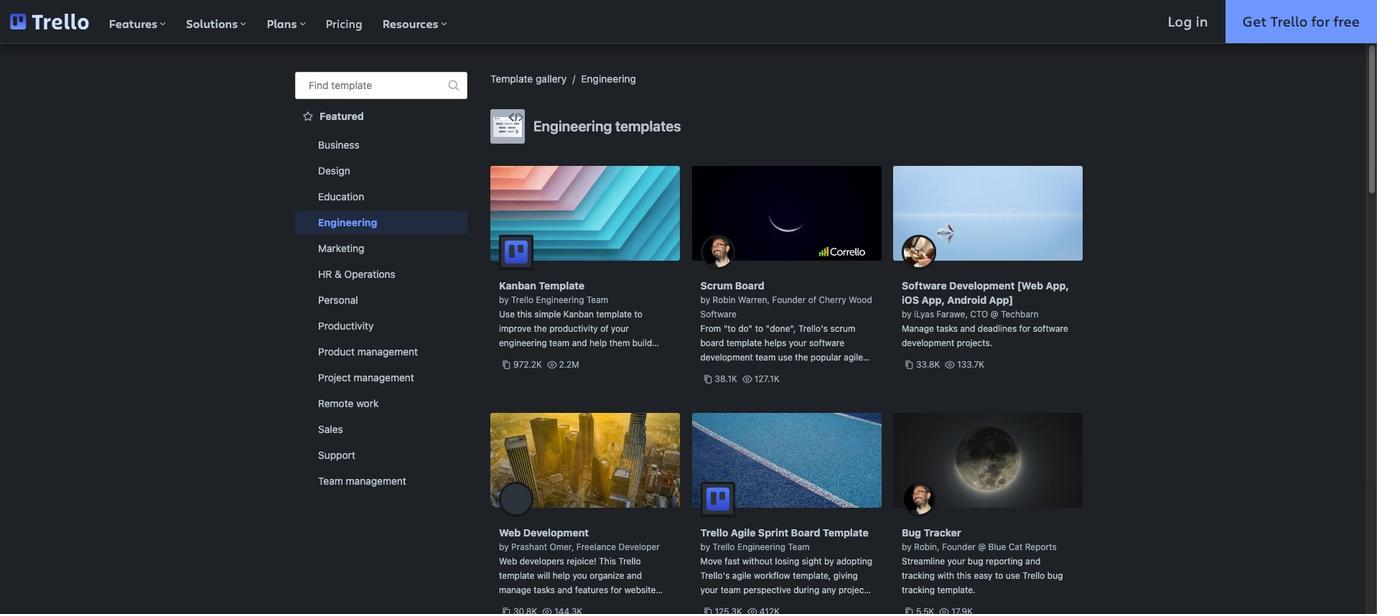 Task type: locate. For each thing, give the bounding box(es) containing it.
1 horizontal spatial software
[[902, 279, 947, 292]]

robin,
[[914, 542, 940, 552]]

0 vertical spatial software
[[1033, 323, 1068, 334]]

team inside kanban template by trello engineering team use this simple kanban template to improve the productivity of your engineering team and help them build better products, faster.
[[549, 338, 570, 348]]

without
[[743, 556, 773, 567]]

your
[[611, 323, 629, 334], [789, 338, 807, 348], [948, 556, 966, 567], [701, 585, 719, 595]]

template
[[491, 73, 533, 85], [539, 279, 585, 292], [823, 526, 869, 539]]

trello right 'get'
[[1271, 11, 1308, 31]]

to inside kanban template by trello engineering team use this simple kanban template to improve the productivity of your engineering team and help them build better products, faster.
[[635, 309, 643, 320]]

engineering down gallery
[[534, 118, 612, 134]]

giving
[[834, 570, 858, 581]]

trello's left scrum
[[799, 323, 828, 334]]

1 horizontal spatial founder
[[942, 542, 976, 552]]

and left other
[[554, 599, 569, 610]]

1 vertical spatial faster.
[[803, 366, 829, 377]]

web down prashant
[[499, 556, 517, 567]]

trello engineering team image up use
[[499, 235, 534, 269]]

board
[[701, 338, 724, 348]]

0 horizontal spatial trello's
[[701, 570, 730, 581]]

finish
[[757, 366, 779, 377]]

0 vertical spatial development
[[950, 279, 1015, 292]]

projects.
[[957, 338, 993, 348], [596, 599, 631, 610]]

for inside the software development [web app, ios app, android app] by ilyas farawe, cto @ techbarn manage tasks and deadlines for software development projects.
[[1019, 323, 1031, 334]]

management inside "link"
[[354, 371, 414, 384]]

app, right the '[web'
[[1046, 279, 1069, 292]]

help inside kanban template by trello engineering team use this simple kanban template to improve the productivity of your engineering team and help them build better products, faster.
[[590, 338, 607, 348]]

0 vertical spatial trello's
[[799, 323, 828, 334]]

1 horizontal spatial software
[[1033, 323, 1068, 334]]

for down techbarn
[[1019, 323, 1031, 334]]

@ inside bug tracker by robin, founder @ blue cat reports streamline your bug reporting and tracking with this easy to use trello bug tracking template.
[[978, 542, 986, 552]]

projects. up the 133.7k
[[957, 338, 993, 348]]

kanban up the productivity
[[564, 309, 594, 320]]

1 vertical spatial kanban
[[564, 309, 594, 320]]

0 vertical spatial agile
[[844, 352, 863, 363]]

your down "done", on the bottom of page
[[789, 338, 807, 348]]

0 horizontal spatial faster.
[[567, 352, 593, 363]]

ios
[[902, 294, 919, 306]]

log
[[1168, 11, 1192, 31]]

management
[[358, 345, 418, 358], [354, 371, 414, 384], [346, 475, 406, 487], [701, 599, 753, 610]]

scrum
[[701, 279, 733, 292]]

1 horizontal spatial development
[[950, 279, 1015, 292]]

featured
[[320, 110, 364, 122]]

team up products,
[[549, 338, 570, 348]]

0 horizontal spatial use
[[778, 352, 793, 363]]

"done",
[[766, 323, 796, 334]]

prashant omer, freelance developer image
[[499, 482, 534, 516]]

of right the productivity
[[601, 323, 609, 334]]

0 horizontal spatial bug
[[968, 556, 984, 567]]

0 vertical spatial use
[[778, 352, 793, 363]]

software
[[902, 279, 947, 292], [701, 309, 737, 320]]

software up ios at the right top of the page
[[902, 279, 947, 292]]

and down reports
[[1026, 556, 1041, 567]]

0 vertical spatial tasks
[[937, 323, 958, 334]]

by down scrum
[[701, 294, 710, 305]]

developer
[[619, 542, 660, 552]]

engineering link up marketing link
[[295, 211, 468, 234]]

@ inside the software development [web app, ios app, android app] by ilyas farawe, cto @ techbarn manage tasks and deadlines for software development projects.
[[991, 309, 999, 320]]

by up use
[[499, 294, 509, 305]]

0 horizontal spatial @
[[978, 542, 986, 552]]

1 horizontal spatial trello's
[[799, 323, 828, 334]]

template,
[[793, 570, 831, 581]]

founder down tracker
[[942, 542, 976, 552]]

1 horizontal spatial work
[[781, 366, 801, 377]]

team down support
[[318, 475, 343, 487]]

engineering up marketing
[[318, 216, 377, 228]]

software up popular
[[809, 338, 845, 348]]

template inside 'trello agile sprint board template by trello engineering team move fast without losing sight by adopting trello's agile workflow template, giving your team perspective during any project management situation.'
[[823, 526, 869, 539]]

1 vertical spatial projects.
[[596, 599, 631, 610]]

to
[[635, 309, 643, 320], [755, 323, 763, 334], [746, 366, 754, 377], [995, 570, 1004, 581]]

2 vertical spatial development
[[499, 599, 552, 610]]

0 vertical spatial faster.
[[567, 352, 593, 363]]

use
[[778, 352, 793, 363], [1006, 570, 1020, 581]]

0 vertical spatial the
[[534, 323, 547, 334]]

1 vertical spatial this
[[957, 570, 972, 581]]

framework
[[701, 366, 744, 377]]

engineering link up engineering templates
[[581, 73, 636, 85]]

1 horizontal spatial engineering link
[[581, 73, 636, 85]]

use
[[499, 309, 515, 320]]

1 horizontal spatial team
[[721, 585, 741, 595]]

for down organize
[[611, 585, 622, 595]]

faster. down popular
[[803, 366, 829, 377]]

help left the them
[[590, 338, 607, 348]]

template inside kanban template by trello engineering team use this simple kanban template to improve the productivity of your engineering team and help them build better products, faster.
[[596, 309, 632, 320]]

sales
[[318, 423, 343, 435]]

trello's down move
[[701, 570, 730, 581]]

your inside kanban template by trello engineering team use this simple kanban template to improve the productivity of your engineering team and help them build better products, faster.
[[611, 323, 629, 334]]

your inside bug tracker by robin, founder @ blue cat reports streamline your bug reporting and tracking with this easy to use trello bug tracking template.
[[948, 556, 966, 567]]

2 vertical spatial template
[[823, 526, 869, 539]]

deadlines
[[978, 323, 1017, 334]]

team up the productivity
[[587, 294, 608, 305]]

2 horizontal spatial team
[[788, 542, 810, 552]]

and inside the software development [web app, ios app, android app] by ilyas farawe, cto @ techbarn manage tasks and deadlines for software development projects.
[[961, 323, 976, 334]]

management down productivity link
[[358, 345, 418, 358]]

web
[[499, 526, 521, 539], [499, 556, 517, 567]]

1 tracking from the top
[[902, 570, 935, 581]]

agile inside scrum board by robin warren, founder of cherry wood software from "to do" to "done", trello's scrum board template helps your software development team use the popular agile framework to finish work faster.
[[844, 352, 863, 363]]

by inside bug tracker by robin, founder @ blue cat reports streamline your bug reporting and tracking with this easy to use trello bug tracking template.
[[902, 542, 912, 552]]

2 vertical spatial for
[[611, 585, 622, 595]]

bug up the easy
[[968, 556, 984, 567]]

0 horizontal spatial help
[[553, 570, 570, 581]]

your up with
[[948, 556, 966, 567]]

board up sight
[[791, 526, 821, 539]]

trello down reports
[[1023, 570, 1045, 581]]

template up manage
[[499, 570, 535, 581]]

0 vertical spatial help
[[590, 338, 607, 348]]

by left prashant
[[499, 542, 509, 552]]

1 vertical spatial use
[[1006, 570, 1020, 581]]

template inside field
[[331, 79, 372, 91]]

0 horizontal spatial of
[[601, 323, 609, 334]]

trello image
[[10, 13, 89, 30], [10, 13, 89, 30]]

template down the do"
[[727, 338, 762, 348]]

software inside scrum board by robin warren, founder of cherry wood software from "to do" to "done", trello's scrum board template helps your software development team use the popular agile framework to finish work faster.
[[701, 309, 737, 320]]

agile down fast on the right of the page
[[732, 570, 752, 581]]

this up template.
[[957, 570, 972, 581]]

0 vertical spatial team
[[587, 294, 608, 305]]

0 horizontal spatial trello engineering team image
[[499, 235, 534, 269]]

33.8k
[[916, 359, 940, 370]]

projects. inside web development by prashant omer, freelance developer web developers rejoice! this trello template will help you organize and manage tasks and features for website development and other projects.
[[596, 599, 631, 610]]

bug
[[902, 526, 921, 539]]

1 horizontal spatial use
[[1006, 570, 1020, 581]]

development up omer,
[[523, 526, 589, 539]]

1 vertical spatial @
[[978, 542, 986, 552]]

trello up use
[[511, 294, 534, 305]]

0 vertical spatial tracking
[[902, 570, 935, 581]]

projects. down features
[[596, 599, 631, 610]]

1 vertical spatial trello's
[[701, 570, 730, 581]]

1 horizontal spatial team
[[587, 294, 608, 305]]

0 vertical spatial this
[[517, 309, 532, 320]]

0 vertical spatial of
[[808, 294, 817, 305]]

board up warren,
[[735, 279, 765, 292]]

project
[[318, 371, 351, 384]]

Find template field
[[295, 72, 468, 99]]

website
[[625, 585, 656, 595]]

development up android
[[950, 279, 1015, 292]]

0 vertical spatial board
[[735, 279, 765, 292]]

2 horizontal spatial team
[[756, 352, 776, 363]]

0 vertical spatial team
[[549, 338, 570, 348]]

1 vertical spatial work
[[356, 397, 379, 409]]

bug down reports
[[1048, 570, 1063, 581]]

template inside kanban template by trello engineering team use this simple kanban template to improve the productivity of your engineering team and help them build better products, faster.
[[539, 279, 585, 292]]

development inside the software development [web app, ios app, android app] by ilyas farawe, cto @ techbarn manage tasks and deadlines for software development projects.
[[950, 279, 1015, 292]]

reporting
[[986, 556, 1023, 567]]

1 vertical spatial software
[[701, 309, 737, 320]]

use down reporting
[[1006, 570, 1020, 581]]

1 horizontal spatial for
[[1019, 323, 1031, 334]]

template.
[[938, 585, 976, 595]]

0 vertical spatial development
[[902, 338, 955, 348]]

0 horizontal spatial board
[[735, 279, 765, 292]]

tracker
[[924, 526, 962, 539]]

cto
[[971, 309, 988, 320]]

0 horizontal spatial software
[[809, 338, 845, 348]]

development inside web development by prashant omer, freelance developer web developers rejoice! this trello template will help you organize and manage tasks and features for website development and other projects.
[[523, 526, 589, 539]]

1 vertical spatial software
[[809, 338, 845, 348]]

sales link
[[295, 418, 468, 441]]

0 horizontal spatial for
[[611, 585, 622, 595]]

resources
[[383, 16, 439, 32]]

1 vertical spatial development
[[523, 526, 589, 539]]

of left the cherry
[[808, 294, 817, 305]]

board inside scrum board by robin warren, founder of cherry wood software from "to do" to "done", trello's scrum board template helps your software development team use the popular agile framework to finish work faster.
[[735, 279, 765, 292]]

marketing
[[318, 242, 364, 254]]

founder up "done", on the bottom of page
[[772, 294, 806, 305]]

1 vertical spatial help
[[553, 570, 570, 581]]

team inside 'trello agile sprint board template by trello engineering team move fast without losing sight by adopting trello's agile workflow template, giving your team perspective during any project management situation.'
[[721, 585, 741, 595]]

team inside 'trello agile sprint board template by trello engineering team move fast without losing sight by adopting trello's agile workflow template, giving your team perspective during any project management situation.'
[[788, 542, 810, 552]]

1 horizontal spatial agile
[[844, 352, 863, 363]]

trello down developer
[[619, 556, 641, 567]]

and inside kanban template by trello engineering team use this simple kanban template to improve the productivity of your engineering team and help them build better products, faster.
[[572, 338, 587, 348]]

0 horizontal spatial development
[[499, 599, 552, 610]]

2 tracking from the top
[[902, 585, 935, 595]]

trello's inside 'trello agile sprint board template by trello engineering team move fast without losing sight by adopting trello's agile workflow template, giving your team perspective during any project management situation.'
[[701, 570, 730, 581]]

1 vertical spatial founder
[[942, 542, 976, 552]]

1 horizontal spatial app,
[[1046, 279, 1069, 292]]

marketing link
[[295, 237, 468, 260]]

robin, founder @ blue cat reports image
[[902, 482, 937, 516]]

template up the them
[[596, 309, 632, 320]]

help right will
[[553, 570, 570, 581]]

team up finish
[[756, 352, 776, 363]]

pricing link
[[316, 0, 372, 43]]

android
[[948, 294, 987, 306]]

@ up deadlines
[[991, 309, 999, 320]]

trello inside kanban template by trello engineering team use this simple kanban template to improve the productivity of your engineering team and help them build better products, faster.
[[511, 294, 534, 305]]

web up prashant
[[499, 526, 521, 539]]

0 vertical spatial template
[[491, 73, 533, 85]]

0 horizontal spatial this
[[517, 309, 532, 320]]

business link
[[295, 134, 468, 157]]

other
[[572, 599, 593, 610]]

template left gallery
[[491, 73, 533, 85]]

1 vertical spatial development
[[701, 352, 753, 363]]

0 vertical spatial for
[[1312, 11, 1330, 31]]

engineering up engineering templates
[[581, 73, 636, 85]]

and down "cto"
[[961, 323, 976, 334]]

1 vertical spatial team
[[318, 475, 343, 487]]

trello engineering team image for kanban
[[499, 235, 534, 269]]

0 horizontal spatial tasks
[[534, 585, 555, 595]]

this up improve
[[517, 309, 532, 320]]

2 vertical spatial team
[[721, 585, 741, 595]]

team down fast on the right of the page
[[721, 585, 741, 595]]

0 vertical spatial founder
[[772, 294, 806, 305]]

1 vertical spatial tasks
[[534, 585, 555, 595]]

template up adopting
[[823, 526, 869, 539]]

management down support link
[[346, 475, 406, 487]]

0 vertical spatial trello engineering team image
[[499, 235, 534, 269]]

operations
[[344, 268, 396, 280]]

software down the robin
[[701, 309, 737, 320]]

engineering up without
[[738, 542, 786, 552]]

1 horizontal spatial development
[[701, 352, 753, 363]]

will
[[537, 570, 550, 581]]

trello's inside scrum board by robin warren, founder of cherry wood software from "to do" to "done", trello's scrum board template helps your software development team use the popular agile framework to finish work faster.
[[799, 323, 828, 334]]

team management
[[318, 475, 406, 487]]

0 vertical spatial web
[[499, 526, 521, 539]]

1 vertical spatial agile
[[732, 570, 752, 581]]

0 horizontal spatial team
[[549, 338, 570, 348]]

features button
[[99, 0, 176, 43]]

work inside scrum board by robin warren, founder of cherry wood software from "to do" to "done", trello's scrum board template helps your software development team use the popular agile framework to finish work faster.
[[781, 366, 801, 377]]

app, up ilyas
[[922, 294, 945, 306]]

work down project management
[[356, 397, 379, 409]]

1 vertical spatial for
[[1019, 323, 1031, 334]]

resources button
[[372, 0, 457, 43]]

0 horizontal spatial software
[[701, 309, 737, 320]]

template up featured
[[331, 79, 372, 91]]

use down helps
[[778, 352, 793, 363]]

manage
[[499, 585, 531, 595]]

you
[[573, 570, 587, 581]]

trello engineering team image
[[499, 235, 534, 269], [701, 482, 735, 516]]

1 horizontal spatial the
[[795, 352, 808, 363]]

0 horizontal spatial founder
[[772, 294, 806, 305]]

tasks down farawe,
[[937, 323, 958, 334]]

and down you
[[558, 585, 573, 595]]

project management link
[[295, 366, 468, 389]]

faster. down the productivity
[[567, 352, 593, 363]]

2 web from the top
[[499, 556, 517, 567]]

tasks down will
[[534, 585, 555, 595]]

streamline
[[902, 556, 945, 567]]

template gallery link
[[491, 73, 567, 85]]

1 horizontal spatial faster.
[[803, 366, 829, 377]]

support link
[[295, 444, 468, 467]]

2 horizontal spatial for
[[1312, 11, 1330, 31]]

templates
[[615, 118, 681, 134]]

to down reporting
[[995, 570, 1004, 581]]

template inside scrum board by robin warren, founder of cherry wood software from "to do" to "done", trello's scrum board template helps your software development team use the popular agile framework to finish work faster.
[[727, 338, 762, 348]]

management down perspective
[[701, 599, 753, 610]]

0 vertical spatial software
[[902, 279, 947, 292]]

faster.
[[567, 352, 593, 363], [803, 366, 829, 377]]

wood
[[849, 294, 872, 305]]

0 horizontal spatial team
[[318, 475, 343, 487]]

business
[[318, 139, 360, 151]]

trello up fast on the right of the page
[[713, 542, 735, 552]]

engineering up the simple
[[536, 294, 584, 305]]

kanban up use
[[499, 279, 536, 292]]

0 horizontal spatial projects.
[[596, 599, 631, 610]]

1 vertical spatial team
[[756, 352, 776, 363]]

2 vertical spatial team
[[788, 542, 810, 552]]

free
[[1334, 11, 1360, 31]]

cat
[[1009, 542, 1023, 552]]

by up move
[[701, 542, 710, 552]]

engineering icon image
[[491, 109, 525, 144]]

solutions button
[[176, 0, 257, 43]]

sight
[[802, 556, 822, 567]]

kanban
[[499, 279, 536, 292], [564, 309, 594, 320]]

by inside scrum board by robin warren, founder of cherry wood software from "to do" to "done", trello's scrum board template helps your software development team use the popular agile framework to finish work faster.
[[701, 294, 710, 305]]

trello left agile
[[701, 526, 728, 539]]

development
[[950, 279, 1015, 292], [523, 526, 589, 539]]

engineering inside kanban template by trello engineering team use this simple kanban template to improve the productivity of your engineering team and help them build better products, faster.
[[536, 294, 584, 305]]

2 horizontal spatial development
[[902, 338, 955, 348]]

your down move
[[701, 585, 719, 595]]

by right sight
[[824, 556, 834, 567]]

your inside 'trello agile sprint board template by trello engineering team move fast without losing sight by adopting trello's agile workflow template, giving your team perspective during any project management situation.'
[[701, 585, 719, 595]]

productivity link
[[295, 315, 468, 338]]

development for freelance
[[523, 526, 589, 539]]

and down the productivity
[[572, 338, 587, 348]]

featured link
[[295, 105, 468, 128]]

by down bug
[[902, 542, 912, 552]]

and
[[961, 323, 976, 334], [572, 338, 587, 348], [1026, 556, 1041, 567], [627, 570, 642, 581], [558, 585, 573, 595], [554, 599, 569, 610]]

@ left blue
[[978, 542, 986, 552]]

1 web from the top
[[499, 526, 521, 539]]

plans button
[[257, 0, 316, 43]]

product
[[318, 345, 355, 358]]

this inside kanban template by trello engineering team use this simple kanban template to improve the productivity of your engineering team and help them build better products, faster.
[[517, 309, 532, 320]]

help
[[590, 338, 607, 348], [553, 570, 570, 581]]

0 horizontal spatial kanban
[[499, 279, 536, 292]]

do"
[[738, 323, 753, 334]]

software down techbarn
[[1033, 323, 1068, 334]]

for left free
[[1312, 11, 1330, 31]]

scrum
[[830, 323, 856, 334]]

your up the them
[[611, 323, 629, 334]]

find
[[309, 79, 329, 91]]

founder inside bug tracker by robin, founder @ blue cat reports streamline your bug reporting and tracking with this easy to use trello bug tracking template.
[[942, 542, 976, 552]]

warren,
[[738, 294, 770, 305]]

of inside kanban template by trello engineering team use this simple kanban template to improve the productivity of your engineering team and help them build better products, faster.
[[601, 323, 609, 334]]

work
[[781, 366, 801, 377], [356, 397, 379, 409]]

software inside the software development [web app, ios app, android app] by ilyas farawe, cto @ techbarn manage tasks and deadlines for software development projects.
[[902, 279, 947, 292]]

bug
[[968, 556, 984, 567], [1048, 570, 1063, 581]]

fast
[[725, 556, 740, 567]]

0 vertical spatial engineering link
[[581, 73, 636, 85]]

personal
[[318, 294, 358, 306]]

work right finish
[[781, 366, 801, 377]]

development inside the software development [web app, ios app, android app] by ilyas farawe, cto @ techbarn manage tasks and deadlines for software development projects.
[[902, 338, 955, 348]]

1 horizontal spatial help
[[590, 338, 607, 348]]

to right the do"
[[755, 323, 763, 334]]

0 vertical spatial app,
[[1046, 279, 1069, 292]]

team management link
[[295, 470, 468, 493]]

template up the simple
[[539, 279, 585, 292]]

0 horizontal spatial work
[[356, 397, 379, 409]]

trello engineering team image up agile
[[701, 482, 735, 516]]

1 horizontal spatial tasks
[[937, 323, 958, 334]]

founder inside scrum board by robin warren, founder of cherry wood software from "to do" to "done", trello's scrum board template helps your software development team use the popular agile framework to finish work faster.
[[772, 294, 806, 305]]

0 vertical spatial @
[[991, 309, 999, 320]]

by down ios at the right top of the page
[[902, 309, 912, 320]]

productivity
[[318, 320, 374, 332]]

tasks inside the software development [web app, ios app, android app] by ilyas farawe, cto @ techbarn manage tasks and deadlines for software development projects.
[[937, 323, 958, 334]]

agile right popular
[[844, 352, 863, 363]]

the inside scrum board by robin warren, founder of cherry wood software from "to do" to "done", trello's scrum board template helps your software development team use the popular agile framework to finish work faster.
[[795, 352, 808, 363]]

this inside bug tracker by robin, founder @ blue cat reports streamline your bug reporting and tracking with this easy to use trello bug tracking template.
[[957, 570, 972, 581]]

management down product management link
[[354, 371, 414, 384]]

perspective
[[744, 585, 791, 595]]

0 horizontal spatial engineering link
[[295, 211, 468, 234]]

1 horizontal spatial this
[[957, 570, 972, 581]]

1 vertical spatial of
[[601, 323, 609, 334]]

to up build
[[635, 309, 643, 320]]

the down the simple
[[534, 323, 547, 334]]

the left popular
[[795, 352, 808, 363]]

team up losing
[[788, 542, 810, 552]]



Task type: vqa. For each thing, say whether or not it's contained in the screenshot.
Search field
no



Task type: describe. For each thing, give the bounding box(es) containing it.
manage
[[902, 323, 934, 334]]

by inside web development by prashant omer, freelance developer web developers rejoice! this trello template will help you organize and manage tasks and features for website development and other projects.
[[499, 542, 509, 552]]

software inside the software development [web app, ios app, android app] by ilyas farawe, cto @ techbarn manage tasks and deadlines for software development projects.
[[1033, 323, 1068, 334]]

remote work
[[318, 397, 379, 409]]

ilyas
[[914, 309, 934, 320]]

ilyas farawe, cto @ techbarn image
[[902, 235, 937, 269]]

and up website
[[627, 570, 642, 581]]

your inside scrum board by robin warren, founder of cherry wood software from "to do" to "done", trello's scrum board template helps your software development team use the popular agile framework to finish work faster.
[[789, 338, 807, 348]]

in
[[1196, 11, 1208, 31]]

by inside the software development [web app, ios app, android app] by ilyas farawe, cto @ techbarn manage tasks and deadlines for software development projects.
[[902, 309, 912, 320]]

management for project management
[[354, 371, 414, 384]]

prashant
[[511, 542, 547, 552]]

38.1k
[[715, 373, 738, 384]]

product management link
[[295, 340, 468, 363]]

management inside 'trello agile sprint board template by trello engineering team move fast without losing sight by adopting trello's agile workflow template, giving your team perspective during any project management situation.'
[[701, 599, 753, 610]]

simple
[[535, 309, 561, 320]]

trello inside web development by prashant omer, freelance developer web developers rejoice! this trello template will help you organize and manage tasks and features for website development and other projects.
[[619, 556, 641, 567]]

workflow
[[754, 570, 791, 581]]

development for app,
[[950, 279, 1015, 292]]

bug tracker by robin, founder @ blue cat reports streamline your bug reporting and tracking with this easy to use trello bug tracking template.
[[902, 526, 1063, 595]]

trello engineering team image for trello
[[701, 482, 735, 516]]

project
[[839, 585, 867, 595]]

education link
[[295, 185, 468, 208]]

education
[[318, 190, 364, 203]]

build
[[633, 338, 652, 348]]

team inside scrum board by robin warren, founder of cherry wood software from "to do" to "done", trello's scrum board template helps your software development team use the popular agile framework to finish work faster.
[[756, 352, 776, 363]]

sprint
[[758, 526, 789, 539]]

improve
[[499, 323, 532, 334]]

1 horizontal spatial kanban
[[564, 309, 594, 320]]

1 vertical spatial engineering link
[[295, 211, 468, 234]]

them
[[609, 338, 630, 348]]

products,
[[526, 352, 565, 363]]

design
[[318, 164, 350, 177]]

remote work link
[[295, 392, 468, 415]]

1 vertical spatial bug
[[1048, 570, 1063, 581]]

pricing
[[326, 16, 362, 31]]

to left finish
[[746, 366, 754, 377]]

engineering
[[499, 338, 547, 348]]

133.7k
[[957, 359, 985, 370]]

productivity
[[549, 323, 598, 334]]

management for team management
[[346, 475, 406, 487]]

trello agile sprint board template by trello engineering team move fast without losing sight by adopting trello's agile workflow template, giving your team perspective during any project management situation.
[[701, 526, 873, 610]]

software inside scrum board by robin warren, founder of cherry wood software from "to do" to "done", trello's scrum board template helps your software development team use the popular agile framework to finish work faster.
[[809, 338, 845, 348]]

scrum board by robin warren, founder of cherry wood software from "to do" to "done", trello's scrum board template helps your software development team use the popular agile framework to finish work faster.
[[701, 279, 872, 377]]

any
[[822, 585, 836, 595]]

get
[[1243, 11, 1267, 31]]

faster. inside scrum board by robin warren, founder of cherry wood software from "to do" to "done", trello's scrum board template helps your software development team use the popular agile framework to finish work faster.
[[803, 366, 829, 377]]

to inside bug tracker by robin, founder @ blue cat reports streamline your bug reporting and tracking with this easy to use trello bug tracking template.
[[995, 570, 1004, 581]]

gallery
[[536, 73, 567, 85]]

support
[[318, 449, 355, 461]]

tasks inside web development by prashant omer, freelance developer web developers rejoice! this trello template will help you organize and manage tasks and features for website development and other projects.
[[534, 585, 555, 595]]

log in link
[[1151, 0, 1226, 43]]

projects. inside the software development [web app, ios app, android app] by ilyas farawe, cto @ techbarn manage tasks and deadlines for software development projects.
[[957, 338, 993, 348]]

0 vertical spatial bug
[[968, 556, 984, 567]]

with
[[938, 570, 955, 581]]

the inside kanban template by trello engineering team use this simple kanban template to improve the productivity of your engineering team and help them build better products, faster.
[[534, 323, 547, 334]]

easy
[[974, 570, 993, 581]]

team inside the team management link
[[318, 475, 343, 487]]

rejoice!
[[567, 556, 597, 567]]

adopting
[[837, 556, 873, 567]]

solutions
[[186, 16, 238, 32]]

help inside web development by prashant omer, freelance developer web developers rejoice! this trello template will help you organize and manage tasks and features for website development and other projects.
[[553, 570, 570, 581]]

template gallery
[[491, 73, 567, 85]]

development inside scrum board by robin warren, founder of cherry wood software from "to do" to "done", trello's scrum board template helps your software development team use the popular agile framework to finish work faster.
[[701, 352, 753, 363]]

helps
[[765, 338, 787, 348]]

for inside web development by prashant omer, freelance developer web developers rejoice! this trello template will help you organize and manage tasks and features for website development and other projects.
[[611, 585, 622, 595]]

get trello for free link
[[1226, 0, 1377, 43]]

product management
[[318, 345, 418, 358]]

developers
[[520, 556, 564, 567]]

better
[[499, 352, 524, 363]]

software development [web app, ios app, android app] by ilyas farawe, cto @ techbarn manage tasks and deadlines for software development projects.
[[902, 279, 1069, 348]]

management for product management
[[358, 345, 418, 358]]

&
[[335, 268, 342, 280]]

features
[[109, 16, 158, 32]]

popular
[[811, 352, 842, 363]]

use inside bug tracker by robin, founder @ blue cat reports streamline your bug reporting and tracking with this easy to use trello bug tracking template.
[[1006, 570, 1020, 581]]

development inside web development by prashant omer, freelance developer web developers rejoice! this trello template will help you organize and manage tasks and features for website development and other projects.
[[499, 599, 552, 610]]

losing
[[775, 556, 800, 567]]

blue
[[989, 542, 1006, 552]]

hr
[[318, 268, 332, 280]]

kanban template by trello engineering team use this simple kanban template to improve the productivity of your engineering team and help them build better products, faster.
[[499, 279, 652, 363]]

and inside bug tracker by robin, founder @ blue cat reports streamline your bug reporting and tracking with this easy to use trello bug tracking template.
[[1026, 556, 1041, 567]]

engineering inside 'trello agile sprint board template by trello engineering team move fast without losing sight by adopting trello's agile workflow template, giving your team perspective during any project management situation.'
[[738, 542, 786, 552]]

trello inside bug tracker by robin, founder @ blue cat reports streamline your bug reporting and tracking with this easy to use trello bug tracking template.
[[1023, 570, 1045, 581]]

0 horizontal spatial app,
[[922, 294, 945, 306]]

agile inside 'trello agile sprint board template by trello engineering team move fast without losing sight by adopting trello's agile workflow template, giving your team perspective during any project management situation.'
[[732, 570, 752, 581]]

team inside kanban template by trello engineering team use this simple kanban template to improve the productivity of your engineering team and help them build better products, faster.
[[587, 294, 608, 305]]

127.1k
[[755, 373, 780, 384]]

0 vertical spatial kanban
[[499, 279, 536, 292]]

by inside kanban template by trello engineering team use this simple kanban template to improve the productivity of your engineering team and help them build better products, faster.
[[499, 294, 509, 305]]

robin
[[713, 294, 736, 305]]

find template
[[309, 79, 372, 91]]

move
[[701, 556, 722, 567]]

0 horizontal spatial template
[[491, 73, 533, 85]]

template inside web development by prashant omer, freelance developer web developers rejoice! this trello template will help you organize and manage tasks and features for website development and other projects.
[[499, 570, 535, 581]]

robin warren, founder of cherry wood software image
[[701, 235, 735, 269]]

faster. inside kanban template by trello engineering team use this simple kanban template to improve the productivity of your engineering team and help them build better products, faster.
[[567, 352, 593, 363]]

situation.
[[756, 599, 793, 610]]

features
[[575, 585, 608, 595]]

use inside scrum board by robin warren, founder of cherry wood software from "to do" to "done", trello's scrum board template helps your software development team use the popular agile framework to finish work faster.
[[778, 352, 793, 363]]

trello inside get trello for free link
[[1271, 11, 1308, 31]]

hr & operations link
[[295, 263, 468, 286]]

remote
[[318, 397, 354, 409]]

board inside 'trello agile sprint board template by trello engineering team move fast without losing sight by adopting trello's agile workflow template, giving your team perspective during any project management situation.'
[[791, 526, 821, 539]]

972.2k
[[513, 359, 542, 370]]

techbarn
[[1001, 309, 1039, 320]]

personal link
[[295, 289, 468, 312]]

from
[[701, 323, 721, 334]]

of inside scrum board by robin warren, founder of cherry wood software from "to do" to "done", trello's scrum board template helps your software development team use the popular agile framework to finish work faster.
[[808, 294, 817, 305]]

reports
[[1025, 542, 1057, 552]]

during
[[794, 585, 820, 595]]

"to
[[724, 323, 736, 334]]



